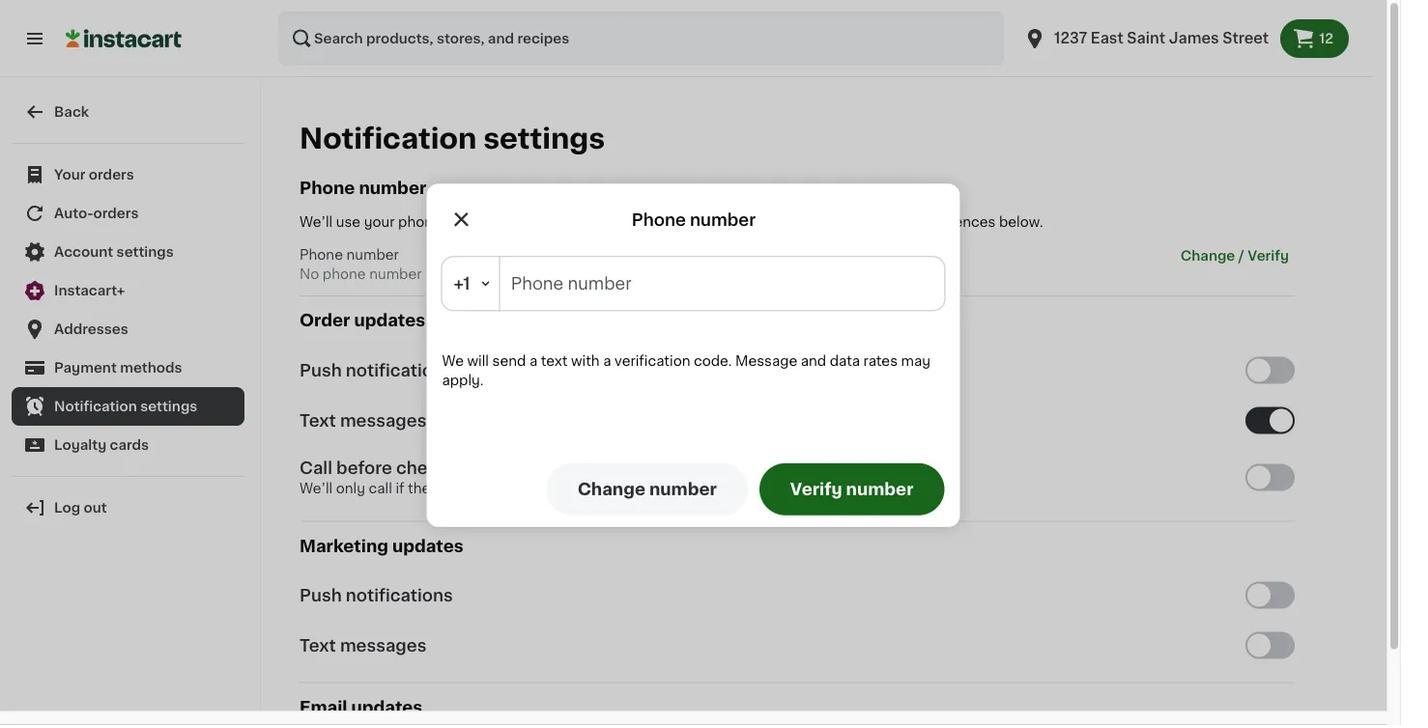 Task type: vqa. For each thing, say whether or not it's contained in the screenshot.
Pets link at the bottom left
no



Task type: locate. For each thing, give the bounding box(es) containing it.
change
[[1181, 249, 1236, 263], [578, 482, 646, 498]]

phone
[[398, 216, 442, 229], [323, 268, 366, 281]]

text messages for marketing
[[300, 638, 427, 654]]

text up email
[[300, 638, 336, 654]]

0 vertical spatial phone
[[398, 216, 442, 229]]

1 vertical spatial push
[[300, 588, 342, 604]]

push
[[300, 362, 342, 379], [300, 588, 342, 604]]

1 horizontal spatial phone number
[[632, 212, 756, 229]]

1 a from the left
[[530, 354, 538, 368]]

about
[[622, 216, 662, 229]]

2 vertical spatial settings
[[140, 400, 197, 414]]

with
[[571, 354, 600, 368]]

notification up use
[[300, 125, 477, 153]]

1 text from the top
[[300, 413, 336, 429]]

text
[[519, 216, 545, 229], [541, 354, 568, 368]]

settings
[[483, 125, 605, 153], [117, 246, 174, 259], [140, 400, 197, 414]]

we'll
[[300, 216, 333, 229], [300, 482, 333, 495]]

0 vertical spatial call
[[566, 216, 589, 229]]

text messages for order
[[300, 413, 427, 429]]

orders up account settings
[[93, 207, 139, 220]]

2 notifications from the top
[[346, 588, 453, 604]]

order updates
[[300, 313, 425, 329]]

1 vertical spatial notification settings
[[54, 400, 197, 414]]

1 push notifications from the top
[[300, 362, 453, 379]]

1 horizontal spatial phone
[[398, 216, 442, 229]]

a
[[530, 354, 538, 368], [603, 354, 611, 368]]

we'll down call
[[300, 482, 333, 495]]

settings up or
[[483, 125, 605, 153]]

0 vertical spatial messages
[[340, 413, 427, 429]]

1 horizontal spatial a
[[603, 354, 611, 368]]

messages up email updates
[[340, 638, 427, 654]]

phone up use
[[300, 180, 355, 197]]

phone for no
[[323, 268, 366, 281]]

1 horizontal spatial change
[[1181, 249, 1236, 263]]

0 vertical spatial orders
[[89, 168, 134, 182]]

call right or
[[566, 216, 589, 229]]

updates for email updates
[[351, 700, 423, 716]]

1 horizontal spatial your
[[665, 216, 696, 229]]

1 vertical spatial text messages
[[300, 638, 427, 654]]

text messages up email updates
[[300, 638, 427, 654]]

notification up loyalty cards
[[54, 400, 137, 414]]

0 horizontal spatial call
[[369, 482, 392, 495]]

updates for order updates
[[354, 313, 425, 329]]

account settings
[[54, 246, 174, 259]]

methods
[[120, 362, 182, 375]]

phone inside phone number no phone number
[[323, 268, 366, 281]]

1 messages from the top
[[340, 413, 427, 429]]

0 vertical spatial phone number
[[300, 180, 427, 197]]

instacart logo image
[[66, 27, 182, 50]]

messages up before
[[340, 413, 427, 429]]

0 vertical spatial push
[[300, 362, 342, 379]]

2 vertical spatial updates
[[351, 700, 423, 716]]

2 text messages from the top
[[300, 638, 427, 654]]

orders inside auto-orders link
[[93, 207, 139, 220]]

1 notifications from the top
[[346, 362, 453, 379]]

we'll use your phone number to text or call you about your order. you can set your contact preferences below.
[[300, 216, 1044, 229]]

order
[[300, 313, 350, 329]]

phone right "you"
[[632, 212, 686, 229]]

1 vertical spatial phone
[[632, 212, 686, 229]]

messages for order
[[340, 413, 427, 429]]

preferences
[[914, 216, 996, 229]]

orders up the auto-orders
[[89, 168, 134, 182]]

1 vertical spatial call
[[369, 482, 392, 495]]

a right send
[[530, 354, 538, 368]]

2 your from the left
[[665, 216, 696, 229]]

phone up no
[[300, 249, 343, 262]]

0 vertical spatial settings
[[483, 125, 605, 153]]

account
[[54, 246, 113, 259]]

0 vertical spatial notifications
[[346, 362, 453, 379]]

no
[[300, 268, 319, 281]]

settings inside notification settings link
[[140, 400, 197, 414]]

we
[[442, 354, 464, 368]]

call left 'if'
[[369, 482, 392, 495]]

1 vertical spatial notifications
[[346, 588, 453, 604]]

0 vertical spatial we'll
[[300, 216, 333, 229]]

push notifications down the marketing updates
[[300, 588, 453, 604]]

2 horizontal spatial your
[[823, 216, 854, 229]]

0 horizontal spatial verify
[[790, 482, 843, 498]]

0 vertical spatial text
[[300, 413, 336, 429]]

settings down methods
[[140, 400, 197, 414]]

2 vertical spatial phone
[[300, 249, 343, 262]]

loyalty cards
[[54, 439, 149, 452]]

1 vertical spatial we'll
[[300, 482, 333, 495]]

addresses
[[54, 323, 128, 336]]

0 vertical spatial phone
[[300, 180, 355, 197]]

call
[[566, 216, 589, 229], [369, 482, 392, 495]]

text messages
[[300, 413, 427, 429], [300, 638, 427, 654]]

0 horizontal spatial phone number
[[300, 180, 427, 197]]

push for marketing updates
[[300, 588, 342, 604]]

0 horizontal spatial phone
[[323, 268, 366, 281]]

instacart+
[[54, 284, 125, 298]]

can
[[770, 216, 795, 229]]

settings down auto-orders link on the top
[[117, 246, 174, 259]]

orders
[[89, 168, 134, 182], [93, 207, 139, 220]]

push for order updates
[[300, 362, 342, 379]]

a right with
[[603, 354, 611, 368]]

back
[[54, 105, 89, 119]]

1 horizontal spatial verify
[[1248, 249, 1289, 263]]

orders inside the your orders link
[[89, 168, 134, 182]]

0 horizontal spatial your
[[364, 216, 395, 229]]

1 vertical spatial messages
[[340, 638, 427, 654]]

message
[[736, 354, 798, 368]]

we will send a text with a verification code. message and data rates may apply.
[[442, 354, 931, 387]]

push notifications down order updates
[[300, 362, 453, 379]]

push down 'order'
[[300, 362, 342, 379]]

1 text messages from the top
[[300, 413, 427, 429]]

0 vertical spatial text
[[519, 216, 545, 229]]

contact
[[858, 216, 910, 229]]

2 push from the top
[[300, 588, 342, 604]]

change left /
[[1181, 249, 1236, 263]]

push down 'marketing'
[[300, 588, 342, 604]]

1 push from the top
[[300, 362, 342, 379]]

loyalty cards link
[[12, 426, 245, 465]]

verify
[[1248, 249, 1289, 263], [790, 482, 843, 498]]

number
[[359, 180, 427, 197], [690, 212, 756, 229], [445, 216, 498, 229], [347, 249, 399, 262], [369, 268, 422, 281], [649, 482, 717, 498], [846, 482, 914, 498]]

1 vertical spatial push notifications
[[300, 588, 453, 604]]

0 vertical spatial change
[[1181, 249, 1236, 263]]

2 messages from the top
[[340, 638, 427, 654]]

change right pending on the left bottom of page
[[578, 482, 646, 498]]

notification
[[300, 125, 477, 153], [54, 400, 137, 414]]

payment
[[54, 362, 117, 375]]

phone
[[300, 180, 355, 197], [632, 212, 686, 229], [300, 249, 343, 262]]

change number button
[[547, 464, 748, 516]]

text up call
[[300, 413, 336, 429]]

2 a from the left
[[603, 354, 611, 368]]

1 vertical spatial text
[[300, 638, 336, 654]]

2 text from the top
[[300, 638, 336, 654]]

charges.
[[560, 482, 618, 495]]

log out link
[[12, 489, 245, 528]]

1 vertical spatial phone number
[[632, 212, 756, 229]]

updates
[[354, 313, 425, 329], [392, 538, 464, 555], [351, 700, 423, 716]]

updates down there
[[392, 538, 464, 555]]

your
[[364, 216, 395, 229], [665, 216, 696, 229], [823, 216, 854, 229]]

if
[[396, 482, 405, 495]]

0 vertical spatial push notifications
[[300, 362, 453, 379]]

0 horizontal spatial a
[[530, 354, 538, 368]]

text
[[300, 413, 336, 429], [300, 638, 336, 654]]

0 vertical spatial verify
[[1248, 249, 1289, 263]]

account settings link
[[12, 233, 245, 272]]

notifications down order updates
[[346, 362, 453, 379]]

notification settings
[[300, 125, 605, 153], [54, 400, 197, 414]]

send
[[493, 354, 526, 368]]

marketing updates
[[300, 538, 464, 555]]

notifications
[[346, 362, 453, 379], [346, 588, 453, 604]]

push notifications
[[300, 362, 453, 379], [300, 588, 453, 604]]

text left or
[[519, 216, 545, 229]]

1 vertical spatial updates
[[392, 538, 464, 555]]

1 vertical spatial settings
[[117, 246, 174, 259]]

2 push notifications from the top
[[300, 588, 453, 604]]

back link
[[12, 93, 245, 131]]

settings for notification settings link
[[140, 400, 197, 414]]

email
[[300, 700, 347, 716]]

updates down phone number no phone number
[[354, 313, 425, 329]]

updates right email
[[351, 700, 423, 716]]

marketing
[[300, 538, 388, 555]]

you
[[742, 216, 767, 229]]

0 horizontal spatial change
[[578, 482, 646, 498]]

notifications down the marketing updates
[[346, 588, 453, 604]]

text messages up before
[[300, 413, 427, 429]]

your right use
[[364, 216, 395, 229]]

1 vertical spatial change
[[578, 482, 646, 498]]

phone right no
[[323, 268, 366, 281]]

0 vertical spatial updates
[[354, 313, 425, 329]]

1 horizontal spatial notification
[[300, 125, 477, 153]]

change inside phone number dialog
[[578, 482, 646, 498]]

0 vertical spatial notification settings
[[300, 125, 605, 153]]

1 vertical spatial orders
[[93, 207, 139, 220]]

only
[[336, 482, 365, 495]]

data
[[830, 354, 860, 368]]

phone number up use
[[300, 180, 427, 197]]

text left with
[[541, 354, 568, 368]]

phone number
[[300, 180, 427, 197], [632, 212, 756, 229]]

1 horizontal spatial call
[[566, 216, 589, 229]]

1 vertical spatial text
[[541, 354, 568, 368]]

phone number up phone number telephone field
[[632, 212, 756, 229]]

your right set
[[823, 216, 854, 229]]

2 we'll from the top
[[300, 482, 333, 495]]

instacart+ link
[[12, 272, 245, 310]]

1 vertical spatial phone
[[323, 268, 366, 281]]

0 vertical spatial text messages
[[300, 413, 427, 429]]

verify number button
[[760, 464, 945, 516]]

we'll left use
[[300, 216, 333, 229]]

verify number
[[790, 482, 914, 498]]

1 vertical spatial notification
[[54, 400, 137, 414]]

your left order.
[[665, 216, 696, 229]]

messages
[[340, 413, 427, 429], [340, 638, 427, 654]]

1 vertical spatial verify
[[790, 482, 843, 498]]

apply.
[[442, 374, 484, 387]]

settings inside account settings link
[[117, 246, 174, 259]]

phone right use
[[398, 216, 442, 229]]



Task type: describe. For each thing, give the bounding box(es) containing it.
text for order updates
[[300, 413, 336, 429]]

notifications for marketing
[[346, 588, 453, 604]]

notifications for order
[[346, 362, 453, 379]]

code.
[[694, 354, 732, 368]]

settings for account settings link
[[117, 246, 174, 259]]

below.
[[999, 216, 1044, 229]]

use
[[336, 216, 361, 229]]

cards
[[110, 439, 149, 452]]

any
[[472, 482, 497, 495]]

your
[[54, 168, 85, 182]]

+1
[[454, 276, 470, 292]]

call before checkout we'll only call if there are any pending charges.
[[300, 460, 618, 495]]

1 your from the left
[[364, 216, 395, 229]]

call
[[300, 460, 332, 476]]

Phone number telephone field
[[499, 257, 945, 311]]

we'll inside call before checkout we'll only call if there are any pending charges.
[[300, 482, 333, 495]]

change / verify button
[[1175, 246, 1295, 267]]

auto-orders link
[[12, 194, 245, 233]]

orders for your orders
[[89, 168, 134, 182]]

log out
[[54, 502, 107, 515]]

orders for auto-orders
[[93, 207, 139, 220]]

and
[[801, 354, 827, 368]]

or
[[549, 216, 563, 229]]

phone inside phone number no phone number
[[300, 249, 343, 262]]

your orders
[[54, 168, 134, 182]]

12 button
[[1281, 19, 1349, 58]]

1 horizontal spatial notification settings
[[300, 125, 605, 153]]

addresses link
[[12, 310, 245, 349]]

will
[[467, 354, 489, 368]]

/
[[1239, 249, 1245, 263]]

call inside call before checkout we'll only call if there are any pending charges.
[[369, 482, 392, 495]]

phone inside phone number dialog
[[632, 212, 686, 229]]

set
[[799, 216, 820, 229]]

verify inside phone number dialog
[[790, 482, 843, 498]]

rates
[[864, 354, 898, 368]]

order.
[[699, 216, 738, 229]]

out
[[84, 502, 107, 515]]

auto-
[[54, 207, 93, 220]]

pending
[[501, 482, 557, 495]]

push notifications for marketing
[[300, 588, 453, 604]]

phone number inside dialog
[[632, 212, 756, 229]]

phone number no phone number
[[300, 249, 422, 281]]

are
[[447, 482, 469, 495]]

log
[[54, 502, 80, 515]]

auto-orders
[[54, 207, 139, 220]]

your orders link
[[12, 156, 245, 194]]

change for change number
[[578, 482, 646, 498]]

change number
[[578, 482, 717, 498]]

phone for your
[[398, 216, 442, 229]]

messages for marketing
[[340, 638, 427, 654]]

updates for marketing updates
[[392, 538, 464, 555]]

12
[[1320, 32, 1334, 45]]

email updates
[[300, 700, 423, 716]]

Select a country button
[[442, 257, 499, 311]]

change / verify
[[1181, 249, 1289, 263]]

verification
[[615, 354, 691, 368]]

push notifications for order
[[300, 362, 453, 379]]

loyalty
[[54, 439, 106, 452]]

phone number dialog
[[427, 184, 960, 527]]

text inside we will send a text with a verification code. message and data rates may apply.
[[541, 354, 568, 368]]

may
[[901, 354, 931, 368]]

change for change / verify
[[1181, 249, 1236, 263]]

notification settings link
[[12, 388, 245, 426]]

text for marketing updates
[[300, 638, 336, 654]]

3 your from the left
[[823, 216, 854, 229]]

1 we'll from the top
[[300, 216, 333, 229]]

payment methods link
[[12, 349, 245, 388]]

0 vertical spatial notification
[[300, 125, 477, 153]]

0 horizontal spatial notification
[[54, 400, 137, 414]]

to
[[501, 216, 515, 229]]

before
[[336, 460, 392, 476]]

0 horizontal spatial notification settings
[[54, 400, 197, 414]]

payment methods
[[54, 362, 182, 375]]

there
[[408, 482, 444, 495]]

you
[[593, 216, 619, 229]]

checkout
[[396, 460, 476, 476]]



